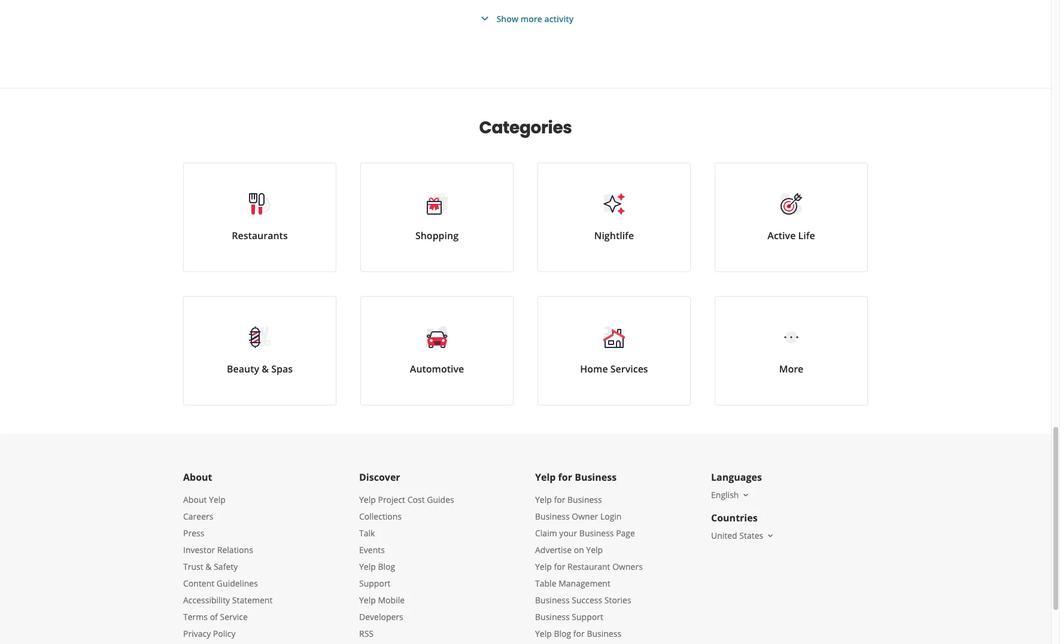 Task type: describe. For each thing, give the bounding box(es) containing it.
accessibility statement link
[[183, 595, 273, 606]]

yelp mobile link
[[359, 595, 405, 606]]

24 chevron down v2 image
[[478, 11, 492, 26]]

stories
[[605, 595, 631, 606]]

investor
[[183, 545, 215, 556]]

collections
[[359, 511, 402, 523]]

talk
[[359, 528, 375, 539]]

english
[[711, 490, 739, 501]]

collections link
[[359, 511, 402, 523]]

yelp for business
[[535, 471, 617, 484]]

yelp down the events link
[[359, 562, 376, 573]]

business owner login link
[[535, 511, 622, 523]]

events
[[359, 545, 385, 556]]

languages
[[711, 471, 762, 484]]

accessibility
[[183, 595, 230, 606]]

countries
[[711, 512, 758, 525]]

management
[[559, 578, 611, 590]]

categories
[[479, 116, 572, 139]]

category navigation section navigation
[[171, 89, 880, 435]]

more link
[[715, 296, 868, 406]]

mobile
[[378, 595, 405, 606]]

blog inside yelp project cost guides collections talk events yelp blog support yelp mobile developers rss
[[378, 562, 395, 573]]

developers
[[359, 612, 403, 623]]

& inside category navigation section navigation
[[262, 363, 269, 376]]

terms
[[183, 612, 208, 623]]

success
[[572, 595, 602, 606]]

automotive link
[[360, 296, 514, 406]]

your
[[559, 528, 577, 539]]

yelp down business support link
[[535, 629, 552, 640]]

show
[[497, 13, 519, 24]]

united states
[[711, 530, 763, 542]]

yelp for business link
[[535, 495, 602, 506]]

blog inside the "yelp for business business owner login claim your business page advertise on yelp yelp for restaurant owners table management business success stories business support yelp blog for business"
[[554, 629, 571, 640]]

project
[[378, 495, 405, 506]]

rss link
[[359, 629, 374, 640]]

yelp up collections
[[359, 495, 376, 506]]

business up owner
[[568, 495, 602, 506]]

trust & safety link
[[183, 562, 238, 573]]

about yelp careers press investor relations trust & safety content guidelines accessibility statement terms of service privacy policy
[[183, 495, 273, 640]]

nightlife
[[594, 229, 634, 242]]

home
[[580, 363, 608, 376]]

life
[[798, 229, 815, 242]]

advertise
[[535, 545, 572, 556]]

privacy policy link
[[183, 629, 236, 640]]

advertise on yelp link
[[535, 545, 603, 556]]

& inside about yelp careers press investor relations trust & safety content guidelines accessibility statement terms of service privacy policy
[[206, 562, 212, 573]]

automotive
[[410, 363, 464, 376]]

yelp blog link
[[359, 562, 395, 573]]

home services
[[580, 363, 648, 376]]

guidelines
[[217, 578, 258, 590]]

table management link
[[535, 578, 611, 590]]

yelp project cost guides collections talk events yelp blog support yelp mobile developers rss
[[359, 495, 454, 640]]

privacy
[[183, 629, 211, 640]]

english button
[[711, 490, 751, 501]]

active life
[[768, 229, 815, 242]]

guides
[[427, 495, 454, 506]]

owners
[[613, 562, 643, 573]]

nightlife link
[[538, 163, 691, 272]]

business success stories link
[[535, 595, 631, 606]]

claim
[[535, 528, 557, 539]]

for up business owner login link
[[554, 495, 565, 506]]

shopping
[[415, 229, 459, 242]]

cost
[[408, 495, 425, 506]]

support link
[[359, 578, 391, 590]]

more
[[521, 13, 542, 24]]

events link
[[359, 545, 385, 556]]



Task type: locate. For each thing, give the bounding box(es) containing it.
0 vertical spatial support
[[359, 578, 391, 590]]

0 vertical spatial blog
[[378, 562, 395, 573]]

restaurant
[[568, 562, 610, 573]]

content guidelines link
[[183, 578, 258, 590]]

16 chevron down v2 image right 'states'
[[766, 532, 775, 541]]

1 vertical spatial 16 chevron down v2 image
[[766, 532, 775, 541]]

for down advertise
[[554, 562, 565, 573]]

business up claim
[[535, 511, 570, 523]]

business support link
[[535, 612, 603, 623]]

show more activity button
[[478, 11, 574, 26]]

& right the trust
[[206, 562, 212, 573]]

restaurants
[[232, 229, 288, 242]]

states
[[740, 530, 763, 542]]

business down owner
[[579, 528, 614, 539]]

about for about
[[183, 471, 212, 484]]

about
[[183, 471, 212, 484], [183, 495, 207, 506]]

table
[[535, 578, 556, 590]]

1 horizontal spatial 16 chevron down v2 image
[[766, 532, 775, 541]]

rss
[[359, 629, 374, 640]]

united
[[711, 530, 737, 542]]

yelp up claim
[[535, 495, 552, 506]]

about inside about yelp careers press investor relations trust & safety content guidelines accessibility statement terms of service privacy policy
[[183, 495, 207, 506]]

developers link
[[359, 612, 403, 623]]

content
[[183, 578, 214, 590]]

business down stories
[[587, 629, 621, 640]]

careers
[[183, 511, 213, 523]]

& left the spas
[[262, 363, 269, 376]]

statement
[[232, 595, 273, 606]]

active life link
[[715, 163, 868, 272]]

restaurants link
[[183, 163, 336, 272]]

of
[[210, 612, 218, 623]]

about for about yelp careers press investor relations trust & safety content guidelines accessibility statement terms of service privacy policy
[[183, 495, 207, 506]]

for
[[558, 471, 572, 484], [554, 495, 565, 506], [554, 562, 565, 573], [573, 629, 585, 640]]

yelp for business business owner login claim your business page advertise on yelp yelp for restaurant owners table management business success stories business support yelp blog for business
[[535, 495, 643, 640]]

0 vertical spatial 16 chevron down v2 image
[[741, 491, 751, 500]]

for up yelp for business link
[[558, 471, 572, 484]]

support down the success
[[572, 612, 603, 623]]

1 horizontal spatial blog
[[554, 629, 571, 640]]

claim your business page link
[[535, 528, 635, 539]]

yelp down support link
[[359, 595, 376, 606]]

home services link
[[538, 296, 691, 406]]

trust
[[183, 562, 203, 573]]

1 horizontal spatial support
[[572, 612, 603, 623]]

0 horizontal spatial support
[[359, 578, 391, 590]]

yelp up careers
[[209, 495, 226, 506]]

blog up support link
[[378, 562, 395, 573]]

support
[[359, 578, 391, 590], [572, 612, 603, 623]]

spas
[[271, 363, 293, 376]]

about yelp link
[[183, 495, 226, 506]]

business up the yelp blog for business 'link'
[[535, 612, 570, 623]]

1 about from the top
[[183, 471, 212, 484]]

16 chevron down v2 image for languages
[[741, 491, 751, 500]]

beauty & spas link
[[183, 296, 336, 406]]

united states button
[[711, 530, 775, 542]]

business
[[575, 471, 617, 484], [568, 495, 602, 506], [535, 511, 570, 523], [579, 528, 614, 539], [535, 595, 570, 606], [535, 612, 570, 623], [587, 629, 621, 640]]

on
[[574, 545, 584, 556]]

service
[[220, 612, 248, 623]]

yelp right 'on'
[[586, 545, 603, 556]]

yelp
[[535, 471, 556, 484], [209, 495, 226, 506], [359, 495, 376, 506], [535, 495, 552, 506], [586, 545, 603, 556], [359, 562, 376, 573], [535, 562, 552, 573], [359, 595, 376, 606], [535, 629, 552, 640]]

16 chevron down v2 image
[[741, 491, 751, 500], [766, 532, 775, 541]]

press link
[[183, 528, 204, 539]]

press
[[183, 528, 204, 539]]

page
[[616, 528, 635, 539]]

16 chevron down v2 image for countries
[[766, 532, 775, 541]]

0 horizontal spatial 16 chevron down v2 image
[[741, 491, 751, 500]]

owner
[[572, 511, 598, 523]]

talk link
[[359, 528, 375, 539]]

policy
[[213, 629, 236, 640]]

0 vertical spatial about
[[183, 471, 212, 484]]

about up careers
[[183, 495, 207, 506]]

relations
[[217, 545, 253, 556]]

about up about yelp link
[[183, 471, 212, 484]]

0 horizontal spatial blog
[[378, 562, 395, 573]]

yelp for restaurant owners link
[[535, 562, 643, 573]]

1 vertical spatial blog
[[554, 629, 571, 640]]

yelp up table
[[535, 562, 552, 573]]

beauty
[[227, 363, 259, 376]]

0 vertical spatial &
[[262, 363, 269, 376]]

yelp inside about yelp careers press investor relations trust & safety content guidelines accessibility statement terms of service privacy policy
[[209, 495, 226, 506]]

blog
[[378, 562, 395, 573], [554, 629, 571, 640]]

more
[[779, 363, 804, 376]]

services
[[611, 363, 648, 376]]

business up yelp for business link
[[575, 471, 617, 484]]

shopping link
[[360, 163, 514, 272]]

1 vertical spatial &
[[206, 562, 212, 573]]

1 vertical spatial support
[[572, 612, 603, 623]]

activity
[[545, 13, 574, 24]]

terms of service link
[[183, 612, 248, 623]]

investor relations link
[[183, 545, 253, 556]]

2 about from the top
[[183, 495, 207, 506]]

16 chevron down v2 image down languages
[[741, 491, 751, 500]]

yelp project cost guides link
[[359, 495, 454, 506]]

yelp up yelp for business link
[[535, 471, 556, 484]]

1 vertical spatial about
[[183, 495, 207, 506]]

active
[[768, 229, 796, 242]]

careers link
[[183, 511, 213, 523]]

show more activity
[[497, 13, 574, 24]]

support inside yelp project cost guides collections talk events yelp blog support yelp mobile developers rss
[[359, 578, 391, 590]]

blog down business support link
[[554, 629, 571, 640]]

&
[[262, 363, 269, 376], [206, 562, 212, 573]]

business down table
[[535, 595, 570, 606]]

for down business support link
[[573, 629, 585, 640]]

safety
[[214, 562, 238, 573]]

beauty & spas
[[227, 363, 293, 376]]

login
[[600, 511, 622, 523]]

yelp blog for business link
[[535, 629, 621, 640]]

support inside the "yelp for business business owner login claim your business page advertise on yelp yelp for restaurant owners table management business success stories business support yelp blog for business"
[[572, 612, 603, 623]]

16 chevron down v2 image inside united states dropdown button
[[766, 532, 775, 541]]

support down yelp blog link
[[359, 578, 391, 590]]

discover
[[359, 471, 400, 484]]

16 chevron down v2 image inside english popup button
[[741, 491, 751, 500]]

0 horizontal spatial &
[[206, 562, 212, 573]]

1 horizontal spatial &
[[262, 363, 269, 376]]



Task type: vqa. For each thing, say whether or not it's contained in the screenshot.
About Yelp Careers Press Investor Relations Trust & Safety Content Guidelines Accessibility Statement Terms of Service Privacy Policy
yes



